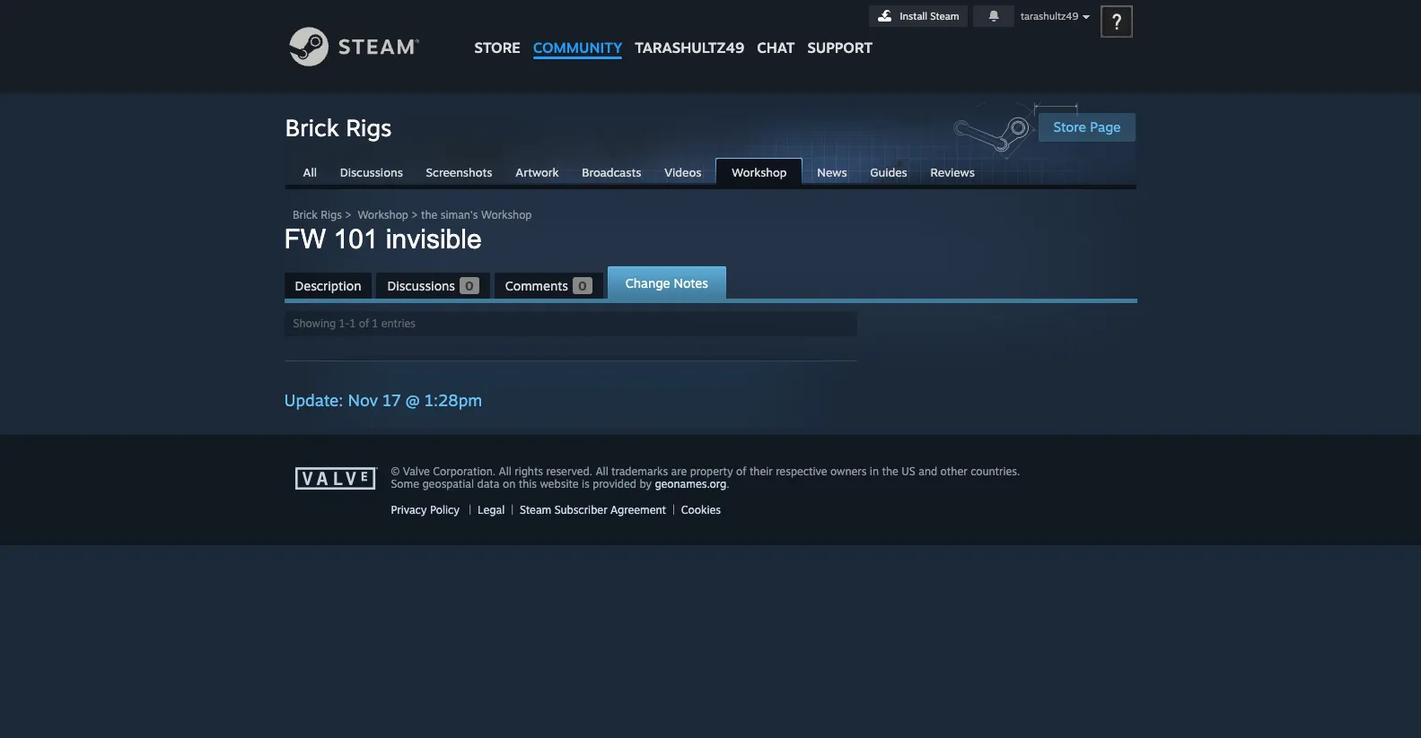 Task type: vqa. For each thing, say whether or not it's contained in the screenshot.
bottommost the
yes



Task type: describe. For each thing, give the bounding box(es) containing it.
geonames.org link
[[655, 478, 726, 491]]

1 > from the left
[[345, 208, 351, 222]]

install steam
[[900, 10, 959, 22]]

nov
[[348, 391, 378, 410]]

steam subscriber agreement link
[[520, 504, 666, 517]]

0 vertical spatial tarashultz49
[[1021, 10, 1079, 22]]

notes
[[674, 276, 708, 291]]

description link
[[284, 273, 372, 299]]

community
[[533, 39, 623, 57]]

cookies
[[681, 504, 721, 517]]

update: nov 17 @ 1:28pm
[[284, 391, 482, 410]]

and
[[919, 465, 938, 479]]

change notes link
[[608, 267, 726, 299]]

valve
[[403, 465, 430, 479]]

showing
[[293, 317, 336, 330]]

privacy
[[391, 504, 427, 517]]

legal link
[[478, 504, 505, 517]]

update:
[[284, 391, 343, 410]]

chat link
[[751, 0, 801, 61]]

1 horizontal spatial all
[[499, 465, 512, 479]]

broadcasts link
[[573, 159, 651, 184]]

0 horizontal spatial workshop link
[[358, 208, 408, 222]]

their
[[750, 465, 773, 479]]

store page
[[1054, 119, 1121, 136]]

brick for brick rigs > workshop > the siman's workshop
[[293, 208, 318, 222]]

this
[[519, 478, 537, 491]]

reserved.
[[546, 465, 593, 479]]

is
[[582, 478, 590, 491]]

corporation.
[[433, 465, 496, 479]]

policy
[[430, 504, 460, 517]]

screenshots
[[426, 165, 493, 180]]

showing 1-1 of 1 entries
[[293, 317, 416, 330]]

videos link
[[656, 159, 711, 184]]

discussions for description
[[387, 278, 455, 294]]

are
[[671, 465, 687, 479]]

brick rigs link
[[293, 208, 342, 222]]

101
[[334, 224, 378, 254]]

2 horizontal spatial workshop
[[732, 165, 787, 180]]

0 horizontal spatial the
[[421, 208, 438, 222]]

comments
[[505, 278, 568, 294]]

the siman's workshop link
[[421, 208, 532, 222]]

entries
[[381, 317, 416, 330]]

trademarks
[[612, 465, 668, 479]]

provided
[[593, 478, 637, 491]]

countries.
[[971, 465, 1020, 479]]

news
[[817, 165, 847, 180]]

change notes
[[626, 276, 708, 291]]

brick rigs
[[285, 113, 392, 142]]

cookies link
[[681, 504, 721, 517]]

0 for discussions
[[465, 278, 474, 294]]

data
[[477, 478, 500, 491]]

discussions for all
[[340, 165, 403, 180]]

website
[[540, 478, 579, 491]]

support
[[808, 39, 873, 57]]

support link
[[801, 0, 879, 61]]

brick rigs > workshop > the siman's workshop
[[293, 208, 532, 222]]

geonames.org
[[655, 478, 726, 491]]

chat
[[757, 39, 795, 57]]

0 horizontal spatial all
[[303, 165, 317, 180]]

tarashultz49 link
[[629, 0, 751, 65]]

2 | from the left
[[511, 504, 514, 517]]

2 1 from the left
[[372, 317, 378, 330]]

reviews
[[931, 165, 975, 180]]

17
[[383, 391, 401, 410]]

0 horizontal spatial of
[[359, 317, 369, 330]]

artwork link
[[507, 159, 568, 184]]

valve logo image
[[295, 468, 381, 491]]

store
[[475, 39, 521, 57]]

privacy policy link
[[391, 504, 460, 517]]

geospatial
[[422, 478, 474, 491]]

1 vertical spatial tarashultz49
[[635, 39, 745, 57]]

siman's
[[441, 208, 478, 222]]

invisible
[[386, 224, 482, 254]]

rigs for brick rigs > workshop > the siman's workshop
[[321, 208, 342, 222]]



Task type: locate. For each thing, give the bounding box(es) containing it.
1 vertical spatial steam
[[520, 504, 551, 517]]

1 horizontal spatial rigs
[[346, 113, 392, 142]]

1 horizontal spatial 1
[[372, 317, 378, 330]]

0 horizontal spatial steam
[[520, 504, 551, 517]]

respective
[[776, 465, 827, 479]]

legal
[[478, 504, 505, 517]]

us
[[902, 465, 916, 479]]

2 > from the left
[[412, 208, 418, 222]]

1 left "entries"
[[372, 317, 378, 330]]

0 vertical spatial steam
[[930, 10, 959, 22]]

subscriber
[[555, 504, 608, 517]]

1 horizontal spatial >
[[412, 208, 418, 222]]

store page link
[[1039, 113, 1135, 142]]

1 horizontal spatial 0
[[578, 278, 587, 294]]

of right .
[[736, 465, 747, 479]]

reviews link
[[922, 159, 984, 184]]

1 horizontal spatial tarashultz49
[[1021, 10, 1079, 22]]

all link
[[294, 159, 326, 184]]

discussions
[[340, 165, 403, 180], [387, 278, 455, 294]]

1 vertical spatial discussions
[[387, 278, 455, 294]]

1 vertical spatial rigs
[[321, 208, 342, 222]]

fw
[[284, 224, 326, 254]]

1 horizontal spatial workshop link
[[716, 158, 803, 187]]

1 horizontal spatial |
[[511, 504, 514, 517]]

by
[[640, 478, 652, 491]]

steam right install
[[930, 10, 959, 22]]

news link
[[808, 159, 856, 184]]

0 vertical spatial workshop link
[[716, 158, 803, 187]]

brick
[[285, 113, 339, 142], [293, 208, 318, 222]]

workshop left news
[[732, 165, 787, 180]]

1 vertical spatial brick
[[293, 208, 318, 222]]

2 horizontal spatial all
[[596, 465, 608, 479]]

3 | from the left
[[672, 504, 675, 517]]

broadcasts
[[582, 165, 642, 180]]

1:28pm
[[425, 391, 482, 410]]

0 horizontal spatial tarashultz49
[[635, 39, 745, 57]]

in
[[870, 465, 879, 479]]

0 right the comments
[[578, 278, 587, 294]]

the inside © valve corporation. all rights reserved. all trademarks are property of their respective owners in the us and other countries. some geospatial data on this website is provided by geonames.org .
[[882, 465, 899, 479]]

install
[[900, 10, 928, 22]]

0 vertical spatial of
[[359, 317, 369, 330]]

store
[[1054, 119, 1086, 136]]

brick for brick rigs
[[285, 113, 339, 142]]

guides link
[[861, 159, 917, 184]]

brick up the fw
[[293, 208, 318, 222]]

all left the rights
[[499, 465, 512, 479]]

0 down invisible
[[465, 278, 474, 294]]

rights
[[515, 465, 543, 479]]

fw 101 invisible
[[284, 224, 482, 254]]

1 0 from the left
[[465, 278, 474, 294]]

all right is
[[596, 465, 608, 479]]

brick up all link at the left top of page
[[285, 113, 339, 142]]

description
[[295, 278, 361, 294]]

workshop right siman's
[[481, 208, 532, 222]]

the up invisible
[[421, 208, 438, 222]]

1 horizontal spatial the
[[882, 465, 899, 479]]

the right in
[[882, 465, 899, 479]]

1 vertical spatial of
[[736, 465, 747, 479]]

1 1 from the left
[[350, 317, 356, 330]]

workshop link left news
[[716, 158, 803, 187]]

discussions down 'brick rigs'
[[340, 165, 403, 180]]

1 right showing
[[350, 317, 356, 330]]

discussions up "entries"
[[387, 278, 455, 294]]

rigs for brick rigs
[[346, 113, 392, 142]]

1 vertical spatial workshop link
[[358, 208, 408, 222]]

guides
[[870, 165, 908, 180]]

0 horizontal spatial 0
[[465, 278, 474, 294]]

store link
[[468, 0, 527, 65]]

all
[[303, 165, 317, 180], [499, 465, 512, 479], [596, 465, 608, 479]]

| left cookies link
[[672, 504, 675, 517]]

0 vertical spatial brick
[[285, 113, 339, 142]]

0 horizontal spatial >
[[345, 208, 351, 222]]

0
[[465, 278, 474, 294], [578, 278, 587, 294]]

privacy policy | legal | steam subscriber agreement | cookies
[[391, 504, 721, 517]]

1 | from the left
[[469, 504, 472, 517]]

page
[[1090, 119, 1121, 136]]

workshop up fw 101 invisible
[[358, 208, 408, 222]]

install steam link
[[869, 5, 967, 27]]

property
[[690, 465, 733, 479]]

© valve corporation. all rights reserved. all trademarks are property of their respective owners in the us and other countries. some geospatial data on this website is provided by geonames.org .
[[391, 465, 1020, 491]]

videos
[[665, 165, 702, 180]]

of
[[359, 317, 369, 330], [736, 465, 747, 479]]

other
[[941, 465, 968, 479]]

workshop link up fw 101 invisible
[[358, 208, 408, 222]]

> up invisible
[[412, 208, 418, 222]]

artwork
[[516, 165, 559, 180]]

@
[[406, 391, 420, 410]]

2 horizontal spatial |
[[672, 504, 675, 517]]

0 horizontal spatial workshop
[[358, 208, 408, 222]]

rigs up the discussions link
[[346, 113, 392, 142]]

1-
[[339, 317, 350, 330]]

steam down 'this'
[[520, 504, 551, 517]]

1
[[350, 317, 356, 330], [372, 317, 378, 330]]

0 vertical spatial the
[[421, 208, 438, 222]]

discussions link
[[331, 159, 412, 184]]

on
[[503, 478, 516, 491]]

| left legal
[[469, 504, 472, 517]]

|
[[469, 504, 472, 517], [511, 504, 514, 517], [672, 504, 675, 517]]

some
[[391, 478, 419, 491]]

0 vertical spatial discussions
[[340, 165, 403, 180]]

0 for comments
[[578, 278, 587, 294]]

0 vertical spatial rigs
[[346, 113, 392, 142]]

2 0 from the left
[[578, 278, 587, 294]]

workshop
[[732, 165, 787, 180], [358, 208, 408, 222], [481, 208, 532, 222]]

©
[[391, 465, 400, 479]]

>
[[345, 208, 351, 222], [412, 208, 418, 222]]

community link
[[527, 0, 629, 65]]

1 horizontal spatial of
[[736, 465, 747, 479]]

> up 101
[[345, 208, 351, 222]]

1 horizontal spatial steam
[[930, 10, 959, 22]]

the
[[421, 208, 438, 222], [882, 465, 899, 479]]

| right legal
[[511, 504, 514, 517]]

0 horizontal spatial |
[[469, 504, 472, 517]]

0 horizontal spatial 1
[[350, 317, 356, 330]]

owners
[[831, 465, 867, 479]]

of right 1-
[[359, 317, 369, 330]]

agreement
[[611, 504, 666, 517]]

of inside © valve corporation. all rights reserved. all trademarks are property of their respective owners in the us and other countries. some geospatial data on this website is provided by geonames.org .
[[736, 465, 747, 479]]

0 horizontal spatial rigs
[[321, 208, 342, 222]]

screenshots link
[[417, 159, 502, 184]]

1 horizontal spatial workshop
[[481, 208, 532, 222]]

change
[[626, 276, 670, 291]]

1 vertical spatial the
[[882, 465, 899, 479]]

rigs up 101
[[321, 208, 342, 222]]

rigs
[[346, 113, 392, 142], [321, 208, 342, 222]]

all up brick rigs link
[[303, 165, 317, 180]]

.
[[726, 478, 729, 491]]



